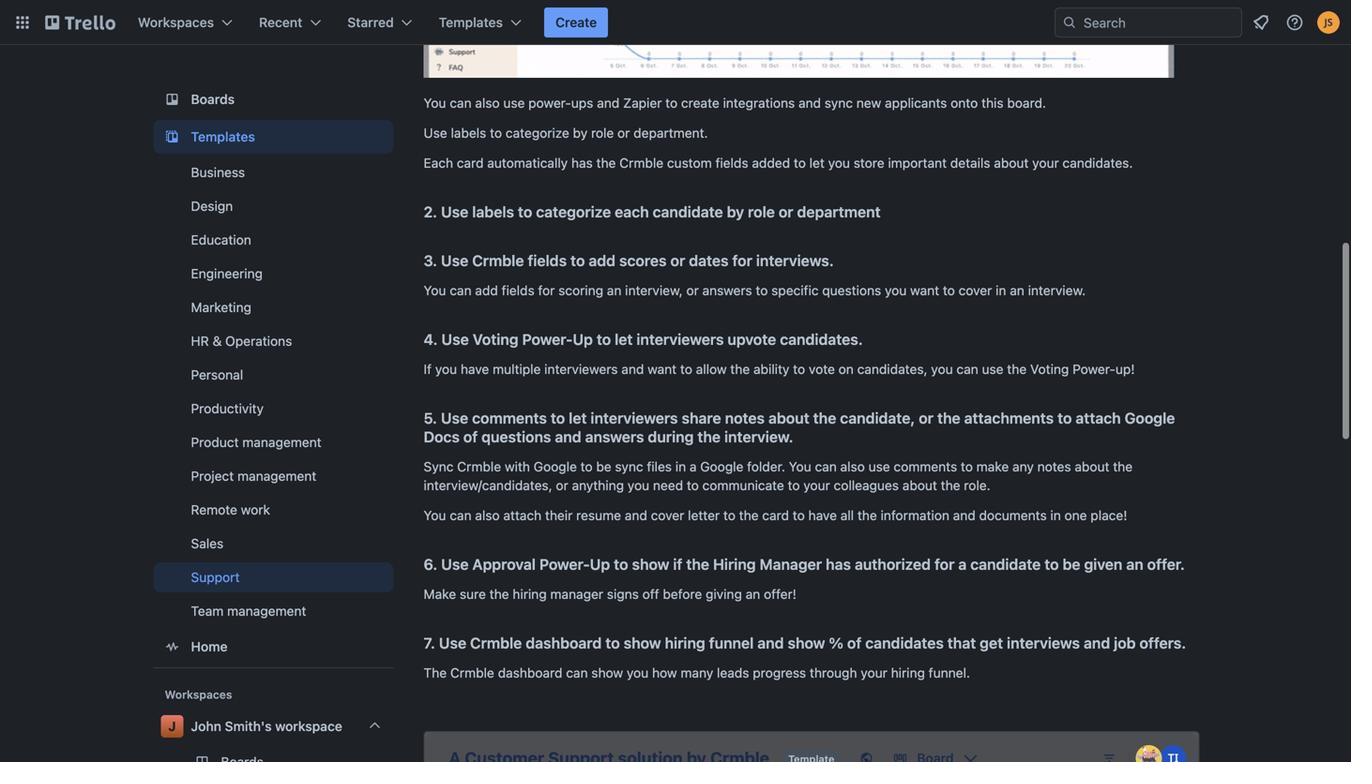 Task type: vqa. For each thing, say whether or not it's contained in the screenshot.
bottommost workspace.
no



Task type: locate. For each thing, give the bounding box(es) containing it.
1 vertical spatial hiring
[[665, 635, 705, 653]]

crmble down sure
[[470, 635, 522, 653]]

a
[[690, 459, 697, 475], [959, 556, 967, 574]]

voting
[[473, 331, 519, 349], [1030, 362, 1069, 377]]

onto
[[951, 95, 978, 111]]

through
[[810, 666, 857, 681]]

use up docs
[[441, 410, 468, 427]]

or up their
[[556, 478, 568, 494]]

that
[[948, 635, 976, 653]]

sales
[[191, 536, 224, 552]]

your inside sync crmble with google to be sync files in a google folder. you can also use comments to make any notes about the interview/candidates, or anything you need to communicate to your colleagues about the role.
[[804, 478, 830, 494]]

0 vertical spatial answers
[[703, 283, 752, 298]]

about inside 5. use comments to let interviewers share notes about the candidate, or the attachments to attach google docs of questions and answers during the interview.
[[769, 410, 810, 427]]

0 vertical spatial attach
[[1076, 410, 1121, 427]]

let
[[810, 155, 825, 171], [615, 331, 633, 349], [569, 410, 587, 427]]

0 horizontal spatial sync
[[615, 459, 643, 475]]

0 horizontal spatial comments
[[472, 410, 547, 427]]

use
[[503, 95, 525, 111], [982, 362, 1004, 377], [869, 459, 890, 475]]

1 horizontal spatial want
[[910, 283, 940, 298]]

up!
[[1116, 362, 1135, 377]]

1 vertical spatial attach
[[503, 508, 542, 524]]

google down up!
[[1125, 410, 1175, 427]]

or right candidate,
[[919, 410, 934, 427]]

add up scoring
[[589, 252, 616, 270]]

any
[[1013, 459, 1034, 475]]

0 vertical spatial management
[[242, 435, 322, 450]]

1 horizontal spatial attach
[[1076, 410, 1121, 427]]

documents
[[979, 508, 1047, 524]]

and right resume
[[625, 508, 647, 524]]

the up attachments
[[1007, 362, 1027, 377]]

0 horizontal spatial by
[[573, 125, 588, 141]]

voting up attachments
[[1030, 362, 1069, 377]]

1 vertical spatial of
[[847, 635, 862, 653]]

and down 4. use voting power-up to let interviewers upvote candidates.
[[622, 362, 644, 377]]

have left multiple
[[461, 362, 489, 377]]

a right authorized
[[959, 556, 967, 574]]

2 vertical spatial let
[[569, 410, 587, 427]]

0 horizontal spatial role
[[591, 125, 614, 141]]

also left power-
[[475, 95, 500, 111]]

0 horizontal spatial hiring
[[513, 587, 547, 602]]

and up anything
[[555, 428, 582, 446]]

comments up with
[[472, 410, 547, 427]]

fields up scoring
[[528, 252, 567, 270]]

0 horizontal spatial notes
[[725, 410, 765, 427]]

has right 'manager'
[[826, 556, 851, 574]]

let up anything
[[569, 410, 587, 427]]

multiple
[[493, 362, 541, 377]]

notes inside sync crmble with google to be sync files in a google folder. you can also use comments to make any notes about the interview/candidates, or anything you need to communicate to your colleagues about the role.
[[1038, 459, 1071, 475]]

by down ups on the top left of the page
[[573, 125, 588, 141]]

hr & operations
[[191, 334, 292, 349]]

1 horizontal spatial a
[[959, 556, 967, 574]]

be left given
[[1063, 556, 1081, 574]]

you
[[828, 155, 850, 171], [885, 283, 907, 298], [435, 362, 457, 377], [931, 362, 953, 377], [628, 478, 650, 494], [627, 666, 649, 681]]

the right sure
[[490, 587, 509, 602]]

workspaces inside dropdown button
[[138, 15, 214, 30]]

the left attachments
[[938, 410, 961, 427]]

2 horizontal spatial let
[[810, 155, 825, 171]]

sync
[[825, 95, 853, 111], [615, 459, 643, 475]]

ability
[[754, 362, 790, 377]]

1 horizontal spatial templates
[[439, 15, 503, 30]]

the down use labels to categorize by role or department.
[[596, 155, 616, 171]]

use left power-
[[503, 95, 525, 111]]

interviewers up during
[[591, 410, 678, 427]]

about up the one
[[1075, 459, 1110, 475]]

hiring down candidates
[[891, 666, 925, 681]]

0 vertical spatial notes
[[725, 410, 765, 427]]

1 vertical spatial candidate
[[971, 556, 1041, 574]]

0 vertical spatial be
[[596, 459, 612, 475]]

use up colleagues
[[869, 459, 890, 475]]

want
[[910, 283, 940, 298], [648, 362, 677, 377]]

management down product management link
[[237, 469, 317, 484]]

0 vertical spatial candidates.
[[1063, 155, 1133, 171]]

card right each
[[457, 155, 484, 171]]

1 horizontal spatial candidate
[[971, 556, 1041, 574]]

remote
[[191, 503, 237, 518]]

templates inside templates link
[[191, 129, 255, 145]]

use right "3."
[[441, 252, 469, 270]]

or inside 5. use comments to let interviewers share notes about the candidate, or the attachments to attach google docs of questions and answers during the interview.
[[919, 410, 934, 427]]

or up interviews.
[[779, 203, 794, 221]]

use right 6.
[[441, 556, 469, 574]]

use for 6.
[[441, 556, 469, 574]]

hiring down approval
[[513, 587, 547, 602]]

card down sync crmble with google to be sync files in a google folder. you can also use comments to make any notes about the interview/candidates, or anything you need to communicate to your colleagues about the role.
[[762, 508, 789, 524]]

1 vertical spatial card
[[762, 508, 789, 524]]

let down interview,
[[615, 331, 633, 349]]

1 vertical spatial categorize
[[536, 203, 611, 221]]

business link
[[153, 158, 394, 188]]

for
[[733, 252, 753, 270], [538, 283, 555, 298], [935, 556, 955, 574]]

workspaces up john
[[165, 689, 232, 702]]

1 vertical spatial your
[[804, 478, 830, 494]]

remote work
[[191, 503, 270, 518]]

role down ups on the top left of the page
[[591, 125, 614, 141]]

categorize
[[506, 125, 569, 141], [536, 203, 611, 221]]

1 horizontal spatial voting
[[1030, 362, 1069, 377]]

use
[[424, 125, 447, 141], [441, 203, 469, 221], [441, 252, 469, 270], [442, 331, 469, 349], [441, 410, 468, 427], [441, 556, 469, 574], [439, 635, 467, 653]]

about up information
[[903, 478, 937, 494]]

6.
[[424, 556, 438, 574]]

notes inside 5. use comments to let interviewers share notes about the candidate, or the attachments to attach google docs of questions and answers during the interview.
[[725, 410, 765, 427]]

be inside sync crmble with google to be sync files in a google folder. you can also use comments to make any notes about the interview/candidates, or anything you need to communicate to your colleagues about the role.
[[596, 459, 612, 475]]

card
[[457, 155, 484, 171], [762, 508, 789, 524]]

manager
[[760, 556, 822, 574]]

interviewers up allow
[[637, 331, 724, 349]]

0 vertical spatial your
[[1033, 155, 1059, 171]]

6. use approval power-up to show if the hiring manager has authorized for a candidate to be given an offer.
[[424, 556, 1185, 574]]

questions right specific
[[822, 283, 881, 298]]

dates
[[689, 252, 729, 270]]

4.
[[424, 331, 438, 349]]

0 vertical spatial workspaces
[[138, 15, 214, 30]]

1 vertical spatial comments
[[894, 459, 957, 475]]

with
[[505, 459, 530, 475]]

questions up with
[[482, 428, 551, 446]]

google up communicate
[[700, 459, 744, 475]]

1 vertical spatial want
[[648, 362, 677, 377]]

use inside 5. use comments to let interviewers share notes about the candidate, or the attachments to attach google docs of questions and answers during the interview.
[[441, 410, 468, 427]]

google right with
[[534, 459, 577, 475]]

your down board.
[[1033, 155, 1059, 171]]

2 horizontal spatial use
[[982, 362, 1004, 377]]

information
[[881, 508, 950, 524]]

1 vertical spatial have
[[809, 508, 837, 524]]

let right added
[[810, 155, 825, 171]]

you down "3."
[[424, 283, 446, 298]]

1 horizontal spatial questions
[[822, 283, 881, 298]]

0 horizontal spatial questions
[[482, 428, 551, 446]]

Search field
[[1077, 8, 1242, 37]]

board.
[[1007, 95, 1046, 111]]

you for resume
[[424, 508, 446, 524]]

1 horizontal spatial sync
[[825, 95, 853, 111]]

sync left files
[[615, 459, 643, 475]]

templates inside templates dropdown button
[[439, 15, 503, 30]]

0 vertical spatial by
[[573, 125, 588, 141]]

product management link
[[153, 428, 394, 458]]

2 horizontal spatial your
[[1033, 155, 1059, 171]]

1 vertical spatial cover
[[651, 508, 684, 524]]

answers down dates
[[703, 283, 752, 298]]

0 vertical spatial dashboard
[[526, 635, 602, 653]]

templates
[[439, 15, 503, 30], [191, 129, 255, 145]]

place!
[[1091, 508, 1128, 524]]

anything
[[572, 478, 624, 494]]

0 vertical spatial cover
[[959, 283, 992, 298]]

templates right starred "popup button"
[[439, 15, 503, 30]]

your left colleagues
[[804, 478, 830, 494]]

2 horizontal spatial google
[[1125, 410, 1175, 427]]

1 horizontal spatial by
[[727, 203, 744, 221]]

1 vertical spatial candidates.
[[780, 331, 863, 349]]

0 vertical spatial have
[[461, 362, 489, 377]]

by up dates
[[727, 203, 744, 221]]

use for 7.
[[439, 635, 467, 653]]

0 horizontal spatial for
[[538, 283, 555, 298]]

interviewers inside 5. use comments to let interviewers share notes about the candidate, or the attachments to attach google docs of questions and answers during the interview.
[[591, 410, 678, 427]]

a right files
[[690, 459, 697, 475]]

add
[[589, 252, 616, 270], [475, 283, 498, 298]]

0 horizontal spatial a
[[690, 459, 697, 475]]

the crmble dashboard can show you how many leads progress through your hiring funnel.
[[424, 666, 970, 681]]

ups
[[571, 95, 594, 111]]

0 vertical spatial candidate
[[653, 203, 723, 221]]

2 vertical spatial use
[[869, 459, 890, 475]]

candidates.
[[1063, 155, 1133, 171], [780, 331, 863, 349]]

marketing
[[191, 300, 251, 315]]

also down interview/candidates,
[[475, 508, 500, 524]]

1 vertical spatial use
[[982, 362, 1004, 377]]

1 vertical spatial workspaces
[[165, 689, 232, 702]]

0 horizontal spatial of
[[463, 428, 478, 446]]

you for scoring
[[424, 283, 446, 298]]

has down use labels to categorize by role or department.
[[571, 155, 593, 171]]

up up "make sure the hiring manager signs off before giving an offer!"
[[590, 556, 610, 574]]

google inside 5. use comments to let interviewers share notes about the candidate, or the attachments to attach google docs of questions and answers during the interview.
[[1125, 410, 1175, 427]]

have
[[461, 362, 489, 377], [809, 508, 837, 524]]

0 horizontal spatial card
[[457, 155, 484, 171]]

education link
[[153, 225, 394, 255]]

comments inside sync crmble with google to be sync files in a google folder. you can also use comments to make any notes about the interview/candidates, or anything you need to communicate to your colleagues about the role.
[[894, 459, 957, 475]]

1 vertical spatial answers
[[585, 428, 644, 446]]

about down 'if you have multiple interviewers and want to allow the ability to vote on candidates, you can use the voting power-up!'
[[769, 410, 810, 427]]

7.
[[424, 635, 435, 653]]

role down added
[[748, 203, 775, 221]]

candidates
[[866, 635, 944, 653]]

up for show
[[590, 556, 610, 574]]

templates button
[[428, 8, 533, 38]]

use for 3.
[[441, 252, 469, 270]]

funnel
[[709, 635, 754, 653]]

1 horizontal spatial has
[[826, 556, 851, 574]]

support
[[191, 570, 240, 586]]

1 vertical spatial management
[[237, 469, 317, 484]]

you can also use power-ups and zapier to create integrations and sync new applicants onto this board.
[[424, 95, 1046, 111]]

labels
[[451, 125, 486, 141], [472, 203, 514, 221]]

marketing link
[[153, 293, 394, 323]]

0 notifications image
[[1250, 11, 1273, 34]]

0 vertical spatial add
[[589, 252, 616, 270]]

open information menu image
[[1286, 13, 1304, 32]]

by
[[573, 125, 588, 141], [727, 203, 744, 221]]

your right through
[[861, 666, 888, 681]]

3. use crmble fields to add scores or dates for interviews.
[[424, 252, 834, 270]]

1 vertical spatial for
[[538, 283, 555, 298]]

up
[[573, 331, 593, 349], [590, 556, 610, 574]]

you right candidates,
[[931, 362, 953, 377]]

be up anything
[[596, 459, 612, 475]]

hiring up the crmble dashboard can show you how many leads progress through your hiring funnel.
[[665, 635, 705, 653]]

and
[[597, 95, 620, 111], [799, 95, 821, 111], [622, 362, 644, 377], [555, 428, 582, 446], [625, 508, 647, 524], [953, 508, 976, 524], [758, 635, 784, 653], [1084, 635, 1110, 653]]

answers up anything
[[585, 428, 644, 446]]

use right 7. at the bottom left of the page
[[439, 635, 467, 653]]

and right 'integrations'
[[799, 95, 821, 111]]

their
[[545, 508, 573, 524]]

about right details
[[994, 155, 1029, 171]]

hr
[[191, 334, 209, 349]]

2 vertical spatial hiring
[[891, 666, 925, 681]]

of right docs
[[463, 428, 478, 446]]

and up progress
[[758, 635, 784, 653]]

labels down 'automatically'
[[472, 203, 514, 221]]

sales link
[[153, 529, 394, 559]]

attach down up!
[[1076, 410, 1121, 427]]

1 vertical spatial role
[[748, 203, 775, 221]]

also up colleagues
[[840, 459, 865, 475]]

offers.
[[1140, 635, 1187, 653]]

notes right share
[[725, 410, 765, 427]]

crmble up interview/candidates,
[[457, 459, 501, 475]]

notes right any
[[1038, 459, 1071, 475]]

0 vertical spatial up
[[573, 331, 593, 349]]

interview.
[[1028, 283, 1086, 298], [725, 428, 794, 446]]

1 horizontal spatial candidates.
[[1063, 155, 1133, 171]]

1 vertical spatial let
[[615, 331, 633, 349]]

management for project management
[[237, 469, 317, 484]]

fields left scoring
[[502, 283, 535, 298]]

up down scoring
[[573, 331, 593, 349]]

you right folder.
[[789, 459, 812, 475]]

0 horizontal spatial interview.
[[725, 428, 794, 446]]

1 vertical spatial fields
[[528, 252, 567, 270]]

the right all
[[858, 508, 877, 524]]

management down productivity link
[[242, 435, 322, 450]]

0 vertical spatial templates
[[439, 15, 503, 30]]

1 vertical spatial templates
[[191, 129, 255, 145]]

applicants
[[885, 95, 947, 111]]

fields left added
[[716, 155, 749, 171]]

approval
[[472, 556, 536, 574]]

management
[[242, 435, 322, 450], [237, 469, 317, 484], [227, 604, 306, 619]]

use for 4.
[[442, 331, 469, 349]]

2 vertical spatial for
[[935, 556, 955, 574]]

the down vote
[[813, 410, 837, 427]]

templates link
[[153, 120, 394, 154]]

labels up each
[[451, 125, 486, 141]]

want down 4. use voting power-up to let interviewers upvote candidates.
[[648, 362, 677, 377]]

of
[[463, 428, 478, 446], [847, 635, 862, 653]]

2 vertical spatial fields
[[502, 283, 535, 298]]

0 vertical spatial let
[[810, 155, 825, 171]]

hiring
[[513, 587, 547, 602], [665, 635, 705, 653], [891, 666, 925, 681]]

you
[[424, 95, 446, 111], [424, 283, 446, 298], [789, 459, 812, 475], [424, 508, 446, 524]]

sync inside sync crmble with google to be sync files in a google folder. you can also use comments to make any notes about the interview/candidates, or anything you need to communicate to your colleagues about the role.
[[615, 459, 643, 475]]

0 vertical spatial fields
[[716, 155, 749, 171]]

john smith's workspace
[[191, 719, 342, 735]]

authorized
[[855, 556, 931, 574]]

0 horizontal spatial voting
[[473, 331, 519, 349]]

in
[[996, 283, 1007, 298], [676, 459, 686, 475], [1051, 508, 1061, 524]]

also inside sync crmble with google to be sync files in a google folder. you can also use comments to make any notes about the interview/candidates, or anything you need to communicate to your colleagues about the role.
[[840, 459, 865, 475]]

the up place!
[[1113, 459, 1133, 475]]

or
[[618, 125, 630, 141], [779, 203, 794, 221], [671, 252, 685, 270], [687, 283, 699, 298], [919, 410, 934, 427], [556, 478, 568, 494]]

sync left new
[[825, 95, 853, 111]]

1 vertical spatial in
[[676, 459, 686, 475]]

team management link
[[153, 597, 394, 627]]

back to home image
[[45, 8, 115, 38]]

management for product management
[[242, 435, 322, 450]]

0 vertical spatial interview.
[[1028, 283, 1086, 298]]

candidate down documents
[[971, 556, 1041, 574]]

add up multiple
[[475, 283, 498, 298]]

management down the support link
[[227, 604, 306, 619]]

1 horizontal spatial notes
[[1038, 459, 1071, 475]]

0 vertical spatial a
[[690, 459, 697, 475]]

on
[[839, 362, 854, 377]]

power- for 6. use approval power-up to show if the hiring manager has authorized for a candidate to be given an offer.
[[539, 556, 590, 574]]

notes
[[725, 410, 765, 427], [1038, 459, 1071, 475]]

0 horizontal spatial want
[[648, 362, 677, 377]]

of right "%"
[[847, 635, 862, 653]]

0 vertical spatial card
[[457, 155, 484, 171]]

job
[[1114, 635, 1136, 653]]

share
[[682, 410, 721, 427]]

0 horizontal spatial your
[[804, 478, 830, 494]]



Task type: describe. For each thing, give the bounding box(es) containing it.
1 vertical spatial interviewers
[[544, 362, 618, 377]]

crmble inside sync crmble with google to be sync files in a google folder. you can also use comments to make any notes about the interview/candidates, or anything you need to communicate to your colleagues about the role.
[[457, 459, 501, 475]]

1 vertical spatial has
[[826, 556, 851, 574]]

hr & operations link
[[153, 327, 394, 357]]

questions inside 5. use comments to let interviewers share notes about the candidate, or the attachments to attach google docs of questions and answers during the interview.
[[482, 428, 551, 446]]

0 vertical spatial for
[[733, 252, 753, 270]]

use up each
[[424, 125, 447, 141]]

candidates,
[[857, 362, 928, 377]]

make
[[424, 587, 456, 602]]

offer.
[[1147, 556, 1185, 574]]

3.
[[424, 252, 437, 270]]

engineering
[[191, 266, 263, 282]]

2 horizontal spatial hiring
[[891, 666, 925, 681]]

1 horizontal spatial of
[[847, 635, 862, 653]]

store
[[854, 155, 885, 171]]

1 horizontal spatial in
[[996, 283, 1007, 298]]

j
[[168, 719, 176, 735]]

1 vertical spatial dashboard
[[498, 666, 563, 681]]

power- for 4. use voting power-up to let interviewers upvote candidates.
[[522, 331, 573, 349]]

1 vertical spatial by
[[727, 203, 744, 221]]

answers inside 5. use comments to let interviewers share notes about the candidate, or the attachments to attach google docs of questions and answers during the interview.
[[585, 428, 644, 446]]

can inside sync crmble with google to be sync files in a google folder. you can also use comments to make any notes about the interview/candidates, or anything you need to communicate to your colleagues about the role.
[[815, 459, 837, 475]]

2. use labels to categorize each candidate by role or department
[[424, 203, 881, 221]]

upvote
[[728, 331, 776, 349]]

create
[[556, 15, 597, 30]]

design
[[191, 198, 233, 214]]

resume
[[576, 508, 621, 524]]

you up candidates,
[[885, 283, 907, 298]]

progress
[[753, 666, 806, 681]]

template board image
[[161, 126, 183, 148]]

attach inside 5. use comments to let interviewers share notes about the candidate, or the attachments to attach google docs of questions and answers during the interview.
[[1076, 410, 1121, 427]]

1 horizontal spatial google
[[700, 459, 744, 475]]

integrations
[[723, 95, 795, 111]]

home link
[[153, 631, 394, 664]]

2.
[[424, 203, 437, 221]]

if
[[424, 362, 432, 377]]

project management
[[191, 469, 317, 484]]

each card automatically has the crmble custom fields added to let you store important details about your candidates.
[[424, 155, 1133, 171]]

you inside sync crmble with google to be sync files in a google folder. you can also use comments to make any notes about the interview/candidates, or anything you need to communicate to your colleagues about the role.
[[789, 459, 812, 475]]

you for ups
[[424, 95, 446, 111]]

0 vertical spatial labels
[[451, 125, 486, 141]]

2 horizontal spatial for
[[935, 556, 955, 574]]

1 vertical spatial labels
[[472, 203, 514, 221]]

scores
[[619, 252, 667, 270]]

john smith (johnsmith38824343) image
[[1318, 11, 1340, 34]]

engineering link
[[153, 259, 394, 289]]

given
[[1084, 556, 1123, 574]]

starred
[[348, 15, 394, 30]]

recent button
[[248, 8, 332, 38]]

show left how
[[592, 666, 623, 681]]

interview,
[[625, 283, 683, 298]]

boards link
[[153, 83, 394, 116]]

the left role.
[[941, 478, 961, 494]]

custom
[[667, 155, 712, 171]]

0 vertical spatial has
[[571, 155, 593, 171]]

1 horizontal spatial your
[[861, 666, 888, 681]]

4. use voting power-up to let interviewers upvote candidates.
[[424, 331, 863, 349]]

management for team management
[[227, 604, 306, 619]]

remote work link
[[153, 496, 394, 526]]

the right allow
[[730, 362, 750, 377]]

0 horizontal spatial candidates.
[[780, 331, 863, 349]]

hiring
[[713, 556, 756, 574]]

the right if
[[686, 556, 710, 574]]

in inside sync crmble with google to be sync files in a google folder. you can also use comments to make any notes about the interview/candidates, or anything you need to communicate to your colleagues about the role.
[[676, 459, 686, 475]]

0 horizontal spatial cover
[[651, 508, 684, 524]]

1 horizontal spatial answers
[[703, 283, 752, 298]]

folder.
[[747, 459, 785, 475]]

power-
[[529, 95, 571, 111]]

before
[[663, 587, 702, 602]]

also for zapier
[[475, 95, 500, 111]]

crmble down department. on the top
[[620, 155, 664, 171]]

fields for scores
[[528, 252, 567, 270]]

colleagues
[[834, 478, 899, 494]]

during
[[648, 428, 694, 446]]

crmble right "3."
[[472, 252, 524, 270]]

get
[[980, 635, 1003, 653]]

use for 5.
[[441, 410, 468, 427]]

and right ups on the top left of the page
[[597, 95, 620, 111]]

team
[[191, 604, 224, 619]]

1 horizontal spatial let
[[615, 331, 633, 349]]

up for let
[[573, 331, 593, 349]]

interviews.
[[756, 252, 834, 270]]

or left dates
[[671, 252, 685, 270]]

manager
[[550, 587, 603, 602]]

primary element
[[0, 0, 1351, 45]]

you left how
[[627, 666, 649, 681]]

0 vertical spatial questions
[[822, 283, 881, 298]]

how
[[652, 666, 677, 681]]

comments inside 5. use comments to let interviewers share notes about the candidate, or the attachments to attach google docs of questions and answers during the interview.
[[472, 410, 547, 427]]

design link
[[153, 191, 394, 221]]

1 horizontal spatial add
[[589, 252, 616, 270]]

use inside sync crmble with google to be sync files in a google folder. you can also use comments to make any notes about the interview/candidates, or anything you need to communicate to your colleagues about the role.
[[869, 459, 890, 475]]

home image
[[161, 636, 183, 659]]

off
[[643, 587, 659, 602]]

show up how
[[624, 635, 661, 653]]

vote
[[809, 362, 835, 377]]

interview. inside 5. use comments to let interviewers share notes about the candidate, or the attachments to attach google docs of questions and answers during the interview.
[[725, 428, 794, 446]]

and left job
[[1084, 635, 1110, 653]]

0 vertical spatial want
[[910, 283, 940, 298]]

5.
[[424, 410, 437, 427]]

the down communicate
[[739, 508, 759, 524]]

team management
[[191, 604, 306, 619]]

productivity
[[191, 401, 264, 417]]

need
[[653, 478, 683, 494]]

and down role.
[[953, 508, 976, 524]]

product management
[[191, 435, 322, 450]]

personal link
[[153, 360, 394, 390]]

use for 2.
[[441, 203, 469, 221]]

1 vertical spatial a
[[959, 556, 967, 574]]

0 vertical spatial role
[[591, 125, 614, 141]]

each
[[615, 203, 649, 221]]

project management link
[[153, 462, 394, 492]]

1 horizontal spatial cover
[[959, 283, 992, 298]]

role.
[[964, 478, 991, 494]]

0 horizontal spatial attach
[[503, 508, 542, 524]]

1 vertical spatial add
[[475, 283, 498, 298]]

you left store
[[828, 155, 850, 171]]

you can also attach their resume and cover letter to the card to have all the information and documents in one place!
[[424, 508, 1128, 524]]

you right if
[[435, 362, 457, 377]]

if
[[673, 556, 683, 574]]

the
[[424, 666, 447, 681]]

smith's
[[225, 719, 272, 735]]

board image
[[161, 88, 183, 111]]

1 horizontal spatial hiring
[[665, 635, 705, 653]]

one
[[1065, 508, 1087, 524]]

show left if
[[632, 556, 670, 574]]

and inside 5. use comments to let interviewers share notes about the candidate, or the attachments to attach google docs of questions and answers during the interview.
[[555, 428, 582, 446]]

fields for an
[[502, 283, 535, 298]]

details
[[951, 155, 991, 171]]

or inside sync crmble with google to be sync files in a google folder. you can also use comments to make any notes about the interview/candidates, or anything you need to communicate to your colleagues about the role.
[[556, 478, 568, 494]]

1 vertical spatial be
[[1063, 556, 1081, 574]]

you inside sync crmble with google to be sync files in a google folder. you can also use comments to make any notes about the interview/candidates, or anything you need to communicate to your colleagues about the role.
[[628, 478, 650, 494]]

many
[[681, 666, 713, 681]]

business
[[191, 165, 245, 180]]

operations
[[225, 334, 292, 349]]

create
[[681, 95, 720, 111]]

1 horizontal spatial card
[[762, 508, 789, 524]]

letter
[[688, 508, 720, 524]]

0 horizontal spatial google
[[534, 459, 577, 475]]

let inside 5. use comments to let interviewers share notes about the candidate, or the attachments to attach google docs of questions and answers during the interview.
[[569, 410, 587, 427]]

john
[[191, 719, 221, 735]]

search image
[[1062, 15, 1077, 30]]

allow
[[696, 362, 727, 377]]

a inside sync crmble with google to be sync files in a google folder. you can also use comments to make any notes about the interview/candidates, or anything you need to communicate to your colleagues about the role.
[[690, 459, 697, 475]]

show left "%"
[[788, 635, 825, 653]]

of inside 5. use comments to let interviewers share notes about the candidate, or the attachments to attach google docs of questions and answers during the interview.
[[463, 428, 478, 446]]

also for cover
[[475, 508, 500, 524]]

new
[[857, 95, 882, 111]]

0 horizontal spatial use
[[503, 95, 525, 111]]

productivity link
[[153, 394, 394, 424]]

1 vertical spatial power-
[[1073, 362, 1116, 377]]

make
[[977, 459, 1009, 475]]

1 horizontal spatial role
[[748, 203, 775, 221]]

0 horizontal spatial have
[[461, 362, 489, 377]]

0 vertical spatial sync
[[825, 95, 853, 111]]

automatically
[[487, 155, 568, 171]]

the down share
[[698, 428, 721, 446]]

specific
[[772, 283, 819, 298]]

or down zapier
[[618, 125, 630, 141]]

make sure the hiring manager signs off before giving an offer!
[[424, 587, 797, 602]]

scoring
[[559, 283, 603, 298]]

0 vertical spatial hiring
[[513, 587, 547, 602]]

giving
[[706, 587, 742, 602]]

crmble right the on the left bottom
[[450, 666, 494, 681]]

0 vertical spatial interviewers
[[637, 331, 724, 349]]

0 horizontal spatial candidate
[[653, 203, 723, 221]]

1 vertical spatial voting
[[1030, 362, 1069, 377]]

support link
[[153, 563, 394, 593]]

create button
[[544, 8, 608, 38]]

2 vertical spatial in
[[1051, 508, 1061, 524]]

workspaces button
[[127, 8, 244, 38]]

leads
[[717, 666, 749, 681]]

or down dates
[[687, 283, 699, 298]]

interview/candidates,
[[424, 478, 552, 494]]

0 vertical spatial categorize
[[506, 125, 569, 141]]



